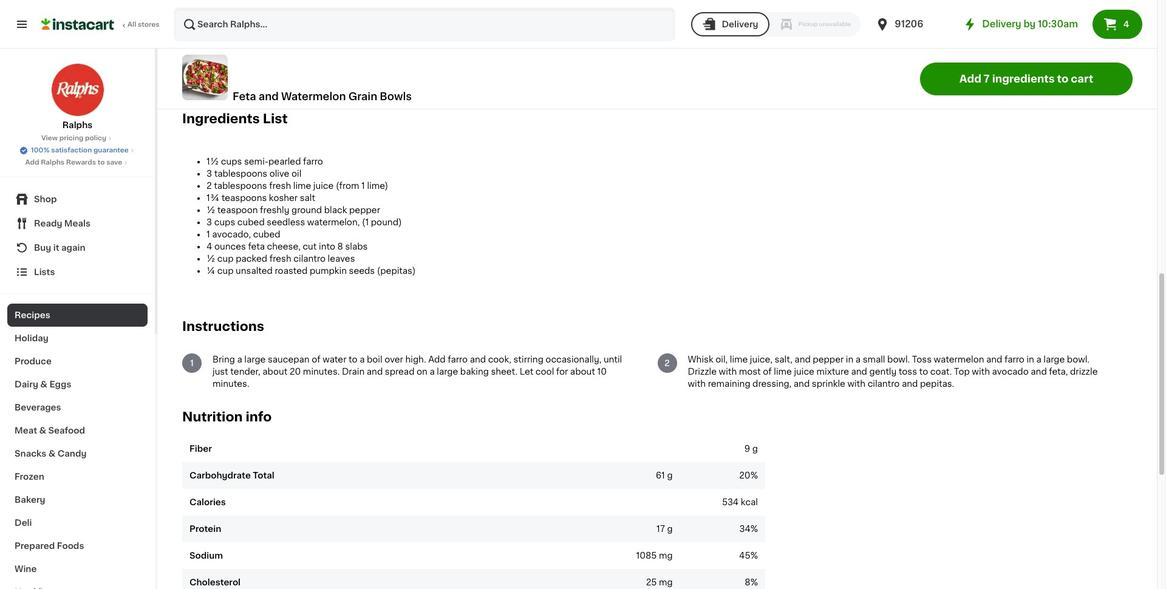 Task type: vqa. For each thing, say whether or not it's contained in the screenshot.


Task type: describe. For each thing, give the bounding box(es) containing it.
policy
[[85, 135, 106, 142]]

all
[[128, 21, 136, 28]]

farro inside bring a large saucepan of water to a boil over high. add farro and cook, stirring occasionally, until just tender, about 20 minutes. drain and spread on a large baking sheet. let cool for about 10 minutes.
[[448, 355, 468, 364]]

black inside ½ teaspoon freshly ground black pepper mccormick® black pepper grinder
[[458, 24, 482, 32]]

cart
[[1072, 74, 1094, 84]]

olive inside 3 tablespoons olive oil filippo berio olive oil $12.29 show alternatives
[[247, 11, 267, 20]]

for
[[557, 368, 568, 376]]

1 fresh from the top
[[269, 182, 291, 190]]

sprinkle
[[812, 380, 846, 388]]

cholesterol
[[190, 578, 241, 587]]

with right top
[[973, 368, 991, 376]]

% for 8
[[751, 578, 759, 587]]

add ralphs rewards to save
[[25, 159, 122, 166]]

9 g
[[745, 445, 759, 453]]

deli
[[15, 519, 32, 528]]

(1
[[362, 218, 369, 227]]

0 horizontal spatial large
[[245, 355, 266, 364]]

pepper inside 1½ cups semi-pearled farro 3 tablespoons olive oil 2 tablespoons fresh lime juice (from 1 lime) 1¾ teaspoons kosher salt ½ teaspoon freshly ground black pepper 3 cups cubed seedless watermelon, (1 pound) 1 avocado, cubed 4 ounces feta cheese, cut into 8 slabs ½ cup packed fresh cilantro leaves ¼ cup unsalted roasted pumpkin seeds (pepitas)
[[349, 206, 380, 214]]

ready meals button
[[7, 212, 148, 236]]

0 vertical spatial minutes.
[[303, 368, 340, 376]]

coarse
[[303, 48, 334, 56]]

farro inside whisk oil, lime juice, salt, and pepper in a small bowl. toss watermelon and farro in a large bowl. drizzle with most of lime juice mixture and gently toss to coat. top with avocado and feta, drizzle with remaining dressing, and sprinkle with cilantro and pepitas.
[[1005, 355, 1025, 364]]

pound)
[[371, 218, 402, 227]]

2 vertical spatial ½
[[207, 255, 215, 263]]

& for meat
[[39, 427, 46, 435]]

45 %
[[740, 552, 759, 560]]

10:30am
[[1039, 19, 1079, 29]]

lists link
[[7, 260, 148, 284]]

lists
[[34, 268, 55, 277]]

with up remaining
[[719, 368, 737, 376]]

ready
[[34, 219, 62, 228]]

meals
[[64, 219, 91, 228]]

1 vertical spatial 2
[[665, 359, 670, 368]]

oil inside 3 tablespoons olive oil filippo berio olive oil $12.29 show alternatives
[[269, 11, 280, 20]]

20 %
[[740, 471, 759, 480]]

0 horizontal spatial minutes.
[[213, 380, 250, 388]]

packed
[[236, 255, 268, 263]]

remaining
[[708, 380, 751, 388]]

g for 9 g
[[753, 445, 759, 453]]

most
[[740, 368, 761, 376]]

1 in from the left
[[847, 355, 854, 364]]

0 horizontal spatial 1
[[190, 359, 194, 368]]

0 vertical spatial cups
[[221, 157, 242, 166]]

17 g
[[657, 525, 673, 533]]

1 about from the left
[[263, 368, 288, 376]]

100% satisfaction guarantee button
[[19, 143, 136, 156]]

0 vertical spatial cubed
[[238, 218, 265, 227]]

3 inside 3 tablespoons olive oil filippo berio olive oil $12.29 show alternatives
[[182, 11, 188, 20]]

tablespoons inside 3 tablespoons olive oil filippo berio olive oil $12.29 show alternatives
[[190, 11, 245, 20]]

4 inside button
[[1124, 20, 1130, 29]]

cool
[[536, 368, 554, 376]]

pricing
[[59, 135, 84, 142]]

freshly inside ½ teaspoon freshly ground black pepper mccormick® black pepper grinder
[[479, 11, 509, 20]]

534
[[723, 498, 739, 507]]

to inside whisk oil, lime juice, salt, and pepper in a small bowl. toss watermelon and farro in a large bowl. drizzle with most of lime juice mixture and gently toss to coat. top with avocado and feta, drizzle with remaining dressing, and sprinkle with cilantro and pepitas.
[[920, 368, 929, 376]]

3 tablespoons olive oil filippo berio olive oil $12.29 show alternatives
[[182, 11, 280, 56]]

service type group
[[692, 12, 861, 36]]

into
[[319, 242, 335, 251]]

1 horizontal spatial large
[[437, 368, 458, 376]]

spread
[[385, 368, 415, 376]]

100%
[[31, 147, 50, 154]]

delivery by 10:30am link
[[964, 17, 1079, 32]]

ground inside ½ teaspoon freshly ground black pepper mccormick® black pepper grinder
[[424, 24, 456, 32]]

buy it again
[[34, 244, 85, 252]]

1085 mg
[[637, 552, 673, 560]]

carbohydrate total
[[190, 471, 275, 480]]

1 vertical spatial tablespoons
[[214, 169, 267, 178]]

mg for 25 mg
[[659, 578, 673, 587]]

g for 61 g
[[668, 471, 673, 480]]

% for 45
[[751, 552, 759, 560]]

lime inside 1½ cups semi-pearled farro 3 tablespoons olive oil 2 tablespoons fresh lime juice (from 1 lime) 1¾ teaspoons kosher salt ½ teaspoon freshly ground black pepper 3 cups cubed seedless watermelon, (1 pound) 1 avocado, cubed 4 ounces feta cheese, cut into 8 slabs ½ cup packed fresh cilantro leaves ¼ cup unsalted roasted pumpkin seeds (pepitas)
[[293, 182, 311, 190]]

and up the list on the top of the page
[[259, 91, 279, 101]]

61
[[656, 471, 665, 480]]

34
[[740, 525, 751, 533]]

occasionally,
[[546, 355, 602, 364]]

toss
[[913, 355, 932, 364]]

buy it again link
[[7, 236, 148, 260]]

black inside 1½ cups semi-pearled farro 3 tablespoons olive oil 2 tablespoons fresh lime juice (from 1 lime) 1¾ teaspoons kosher salt ½ teaspoon freshly ground black pepper 3 cups cubed seedless watermelon, (1 pound) 1 avocado, cubed 4 ounces feta cheese, cut into 8 slabs ½ cup packed fresh cilantro leaves ¼ cup unsalted roasted pumpkin seeds (pepitas)
[[324, 206, 347, 214]]

seafood
[[48, 427, 85, 435]]

7
[[984, 74, 991, 84]]

ingredients
[[993, 74, 1055, 84]]

2 fresh from the top
[[270, 255, 292, 263]]

buy
[[34, 244, 51, 252]]

% for 34
[[751, 525, 759, 533]]

and up 'baking'
[[470, 355, 486, 364]]

stores
[[138, 21, 160, 28]]

cilantro inside 1½ cups semi-pearled farro 3 tablespoons olive oil 2 tablespoons fresh lime juice (from 1 lime) 1¾ teaspoons kosher salt ½ teaspoon freshly ground black pepper 3 cups cubed seedless watermelon, (1 pound) 1 avocado, cubed 4 ounces feta cheese, cut into 8 slabs ½ cup packed fresh cilantro leaves ¼ cup unsalted roasted pumpkin seeds (pepitas)
[[294, 255, 326, 263]]

& for dairy
[[40, 380, 47, 389]]

kosher inside 1½ cups semi-pearled farro 3 tablespoons olive oil 2 tablespoons fresh lime juice (from 1 lime) 1¾ teaspoons kosher salt ½ teaspoon freshly ground black pepper 3 cups cubed seedless watermelon, (1 pound) 1 avocado, cubed 4 ounces feta cheese, cut into 8 slabs ½ cup packed fresh cilantro leaves ¼ cup unsalted roasted pumpkin seeds (pepitas)
[[269, 194, 298, 202]]

1½ cups semi-pearled farro 3 tablespoons olive oil 2 tablespoons fresh lime juice (from 1 lime) 1¾ teaspoons kosher salt ½ teaspoon freshly ground black pepper 3 cups cubed seedless watermelon, (1 pound) 1 avocado, cubed 4 ounces feta cheese, cut into 8 slabs ½ cup packed fresh cilantro leaves ¼ cup unsalted roasted pumpkin seeds (pepitas)
[[207, 157, 416, 275]]

total
[[253, 471, 275, 480]]

1¾ teaspoons kosher salt morton kosher salt, coarse
[[303, 11, 397, 56]]

all stores link
[[41, 7, 160, 41]]

add ralphs rewards to save link
[[25, 158, 130, 168]]

10
[[598, 368, 607, 376]]

ounces
[[215, 242, 246, 251]]

and down toss
[[902, 380, 919, 388]]

avocado,
[[212, 230, 251, 239]]

½ inside ½ teaspoon freshly ground black pepper mccormick® black pepper grinder
[[424, 11, 433, 20]]

bakery
[[15, 496, 45, 504]]

with down the drizzle
[[688, 380, 706, 388]]

1 vertical spatial 8
[[745, 578, 751, 587]]

to inside button
[[1058, 74, 1069, 84]]

farro inside 1½ cups semi-pearled farro 3 tablespoons olive oil 2 tablespoons fresh lime juice (from 1 lime) 1¾ teaspoons kosher salt ½ teaspoon freshly ground black pepper 3 cups cubed seedless watermelon, (1 pound) 1 avocado, cubed 4 ounces feta cheese, cut into 8 slabs ½ cup packed fresh cilantro leaves ¼ cup unsalted roasted pumpkin seeds (pepitas)
[[303, 157, 323, 166]]

add for add ralphs rewards to save
[[25, 159, 39, 166]]

seedless
[[267, 218, 305, 227]]

2 bowl. from the left
[[1068, 355, 1090, 364]]

and left feta,
[[1032, 368, 1048, 376]]

1 vertical spatial ralphs
[[41, 159, 64, 166]]

oil
[[262, 24, 273, 32]]

dairy & eggs link
[[7, 373, 148, 396]]

toss
[[899, 368, 918, 376]]

bowls
[[380, 91, 412, 101]]

mg for 1085 mg
[[659, 552, 673, 560]]

8 inside 1½ cups semi-pearled farro 3 tablespoons olive oil 2 tablespoons fresh lime juice (from 1 lime) 1¾ teaspoons kosher salt ½ teaspoon freshly ground black pepper 3 cups cubed seedless watermelon, (1 pound) 1 avocado, cubed 4 ounces feta cheese, cut into 8 slabs ½ cup packed fresh cilantro leaves ¼ cup unsalted roasted pumpkin seeds (pepitas)
[[338, 242, 343, 251]]

fiber
[[190, 445, 212, 453]]

oil inside 1½ cups semi-pearled farro 3 tablespoons olive oil 2 tablespoons fresh lime juice (from 1 lime) 1¾ teaspoons kosher salt ½ teaspoon freshly ground black pepper 3 cups cubed seedless watermelon, (1 pound) 1 avocado, cubed 4 ounces feta cheese, cut into 8 slabs ½ cup packed fresh cilantro leaves ¼ cup unsalted roasted pumpkin seeds (pepitas)
[[292, 169, 302, 178]]

dairy
[[15, 380, 38, 389]]

cilantro inside whisk oil, lime juice, salt, and pepper in a small bowl. toss watermelon and farro in a large bowl. drizzle with most of lime juice mixture and gently toss to coat. top with avocado and feta, drizzle with remaining dressing, and sprinkle with cilantro and pepitas.
[[868, 380, 900, 388]]

and left sprinkle
[[794, 380, 810, 388]]

sheet.
[[491, 368, 518, 376]]

cut
[[303, 242, 317, 251]]

delivery for delivery by 10:30am
[[983, 19, 1022, 29]]

2 vertical spatial 3
[[207, 218, 212, 227]]

show
[[182, 50, 201, 56]]

prepared foods link
[[7, 535, 148, 558]]

juice inside whisk oil, lime juice, salt, and pepper in a small bowl. toss watermelon and farro in a large bowl. drizzle with most of lime juice mixture and gently toss to coat. top with avocado and feta, drizzle with remaining dressing, and sprinkle with cilantro and pepitas.
[[795, 368, 815, 376]]

oil,
[[716, 355, 728, 364]]

¼
[[207, 267, 215, 275]]

0 vertical spatial ralphs
[[62, 121, 93, 129]]

ready meals link
[[7, 212, 148, 236]]

save
[[106, 159, 122, 166]]

wine link
[[7, 558, 148, 581]]

25 mg
[[646, 578, 673, 587]]

salt,
[[775, 355, 793, 364]]

olive
[[238, 24, 259, 32]]

with down the mixture
[[848, 380, 866, 388]]

snacks & candy link
[[7, 442, 148, 466]]

juice inside 1½ cups semi-pearled farro 3 tablespoons olive oil 2 tablespoons fresh lime juice (from 1 lime) 1¾ teaspoons kosher salt ½ teaspoon freshly ground black pepper 3 cups cubed seedless watermelon, (1 pound) 1 avocado, cubed 4 ounces feta cheese, cut into 8 slabs ½ cup packed fresh cilantro leaves ¼ cup unsalted roasted pumpkin seeds (pepitas)
[[314, 182, 334, 190]]

nutrition info
[[182, 411, 272, 424]]

1 vertical spatial 20
[[740, 471, 751, 480]]

just
[[213, 368, 228, 376]]



Task type: locate. For each thing, give the bounding box(es) containing it.
1 cup from the top
[[217, 255, 234, 263]]

lime down pearled
[[293, 182, 311, 190]]

ralphs logo image
[[51, 63, 104, 117]]

8 up 'leaves'
[[338, 242, 343, 251]]

4 % from the top
[[751, 578, 759, 587]]

0 horizontal spatial freshly
[[260, 206, 290, 214]]

0 horizontal spatial 20
[[290, 368, 301, 376]]

2 horizontal spatial lime
[[775, 368, 792, 376]]

2 vertical spatial add
[[429, 355, 446, 364]]

instructions
[[182, 320, 264, 333]]

ground up mccormick®
[[424, 24, 456, 32]]

of inside bring a large saucepan of water to a boil over high. add farro and cook, stirring occasionally, until just tender, about 20 minutes. drain and spread on a large baking sheet. let cool for about 10 minutes.
[[312, 355, 321, 364]]

lime down salt,
[[775, 368, 792, 376]]

cup right "¼"
[[217, 267, 234, 275]]

mg right 25
[[659, 578, 673, 587]]

3 down 1½
[[207, 169, 212, 178]]

0 horizontal spatial oil
[[269, 11, 280, 20]]

0 vertical spatial 8
[[338, 242, 343, 251]]

about
[[263, 368, 288, 376], [571, 368, 596, 376]]

and down small
[[852, 368, 868, 376]]

0 vertical spatial kosher
[[367, 11, 397, 20]]

534 kcal
[[723, 498, 759, 507]]

gently
[[870, 368, 897, 376]]

1 vertical spatial cups
[[214, 218, 235, 227]]

0 vertical spatial black
[[458, 24, 482, 32]]

g right 17
[[668, 525, 673, 533]]

juice up sprinkle
[[795, 368, 815, 376]]

pepper inside ½ teaspoon freshly ground black pepper mccormick® black pepper grinder
[[484, 24, 515, 32]]

salt up 'seedless'
[[300, 194, 316, 202]]

mg right 1085
[[659, 552, 673, 560]]

add down 100% at the left of the page
[[25, 159, 39, 166]]

0 vertical spatial add
[[960, 74, 982, 84]]

0 vertical spatial olive
[[247, 11, 267, 20]]

and
[[259, 91, 279, 101], [470, 355, 486, 364], [795, 355, 811, 364], [987, 355, 1003, 364], [367, 368, 383, 376], [852, 368, 868, 376], [1032, 368, 1048, 376], [794, 380, 810, 388], [902, 380, 919, 388]]

1 vertical spatial ½
[[207, 206, 215, 214]]

about down occasionally, in the bottom of the page
[[571, 368, 596, 376]]

salt inside 1¾ teaspoons kosher salt morton kosher salt, coarse
[[303, 24, 319, 32]]

freshly up black on the left top
[[479, 11, 509, 20]]

beverages
[[15, 404, 61, 412]]

teaspoons down semi-
[[222, 194, 267, 202]]

2 horizontal spatial add
[[960, 74, 982, 84]]

1 left lime)
[[362, 182, 365, 190]]

1 vertical spatial minutes.
[[213, 380, 250, 388]]

cilantro down gently
[[868, 380, 900, 388]]

cup
[[217, 255, 234, 263], [217, 267, 234, 275]]

olive up olive
[[247, 11, 267, 20]]

teaspoons inside 1½ cups semi-pearled farro 3 tablespoons olive oil 2 tablespoons fresh lime juice (from 1 lime) 1¾ teaspoons kosher salt ½ teaspoon freshly ground black pepper 3 cups cubed seedless watermelon, (1 pound) 1 avocado, cubed 4 ounces feta cheese, cut into 8 slabs ½ cup packed fresh cilantro leaves ¼ cup unsalted roasted pumpkin seeds (pepitas)
[[222, 194, 267, 202]]

0 horizontal spatial juice
[[314, 182, 334, 190]]

½ up "¼"
[[207, 255, 215, 263]]

fresh down cheese,
[[270, 255, 292, 263]]

add inside button
[[960, 74, 982, 84]]

0 horizontal spatial farro
[[303, 157, 323, 166]]

20 inside bring a large saucepan of water to a boil over high. add farro and cook, stirring occasionally, until just tender, about 20 minutes. drain and spread on a large baking sheet. let cool for about 10 minutes.
[[290, 368, 301, 376]]

list
[[263, 112, 288, 125]]

grinder
[[457, 48, 490, 56]]

fresh down pearled
[[269, 182, 291, 190]]

1 vertical spatial teaspoon
[[217, 206, 258, 214]]

instacart logo image
[[41, 17, 114, 32]]

1 horizontal spatial 1¾
[[303, 11, 316, 20]]

1¾ inside 1½ cups semi-pearled farro 3 tablespoons olive oil 2 tablespoons fresh lime juice (from 1 lime) 1¾ teaspoons kosher salt ½ teaspoon freshly ground black pepper 3 cups cubed seedless watermelon, (1 pound) 1 avocado, cubed 4 ounces feta cheese, cut into 8 slabs ½ cup packed fresh cilantro leaves ¼ cup unsalted roasted pumpkin seeds (pepitas)
[[207, 194, 220, 202]]

1 horizontal spatial minutes.
[[303, 368, 340, 376]]

1 vertical spatial olive
[[270, 169, 290, 178]]

mixture
[[817, 368, 850, 376]]

1 horizontal spatial teaspoons
[[318, 11, 365, 20]]

2 cup from the top
[[217, 267, 234, 275]]

lime)
[[367, 182, 388, 190]]

2 horizontal spatial 1
[[362, 182, 365, 190]]

protein
[[190, 525, 221, 533]]

wine
[[15, 565, 37, 574]]

0 horizontal spatial 4
[[207, 242, 212, 251]]

add 7 ingredients to cart button
[[921, 62, 1134, 95]]

delivery for delivery
[[722, 20, 759, 29]]

drain
[[342, 368, 365, 376]]

2 inside 1½ cups semi-pearled farro 3 tablespoons olive oil 2 tablespoons fresh lime juice (from 1 lime) 1¾ teaspoons kosher salt ½ teaspoon freshly ground black pepper 3 cups cubed seedless watermelon, (1 pound) 1 avocado, cubed 4 ounces feta cheese, cut into 8 slabs ½ cup packed fresh cilantro leaves ¼ cup unsalted roasted pumpkin seeds (pepitas)
[[207, 182, 212, 190]]

17
[[657, 525, 665, 533]]

teaspoons inside 1¾ teaspoons kosher salt morton kosher salt, coarse
[[318, 11, 365, 20]]

fresh
[[269, 182, 291, 190], [270, 255, 292, 263]]

1 vertical spatial kosher
[[269, 194, 298, 202]]

1 vertical spatial 4
[[207, 242, 212, 251]]

0 horizontal spatial delivery
[[722, 20, 759, 29]]

3 up "¼"
[[207, 218, 212, 227]]

recipes link
[[7, 304, 148, 327]]

1 horizontal spatial 4
[[1124, 20, 1130, 29]]

farro right pearled
[[303, 157, 323, 166]]

0 horizontal spatial pepper
[[349, 206, 380, 214]]

1 horizontal spatial kosher
[[367, 11, 397, 20]]

2 left whisk
[[665, 359, 670, 368]]

large right on
[[437, 368, 458, 376]]

feta
[[248, 242, 265, 251]]

1¾ up morton
[[303, 11, 316, 20]]

cilantro
[[294, 255, 326, 263], [868, 380, 900, 388]]

% down kcal
[[751, 525, 759, 533]]

8 down 45 %
[[745, 578, 751, 587]]

2 about from the left
[[571, 368, 596, 376]]

to inside bring a large saucepan of water to a boil over high. add farro and cook, stirring occasionally, until just tender, about 20 minutes. drain and spread on a large baking sheet. let cool for about 10 minutes.
[[349, 355, 358, 364]]

ground up 'seedless'
[[292, 206, 322, 214]]

0 horizontal spatial add
[[25, 159, 39, 166]]

large inside whisk oil, lime juice, salt, and pepper in a small bowl. toss watermelon and farro in a large bowl. drizzle with most of lime juice mixture and gently toss to coat. top with avocado and feta, drizzle with remaining dressing, and sprinkle with cilantro and pepitas.
[[1044, 355, 1066, 364]]

0 vertical spatial fresh
[[269, 182, 291, 190]]

teaspoons up "kosher"
[[318, 11, 365, 20]]

1 vertical spatial g
[[668, 471, 673, 480]]

0 vertical spatial juice
[[314, 182, 334, 190]]

black up watermelon,
[[324, 206, 347, 214]]

alternatives
[[203, 50, 244, 56]]

of left the water
[[312, 355, 321, 364]]

% down 9 g
[[751, 471, 759, 480]]

pepper up the mixture
[[813, 355, 844, 364]]

leaves
[[328, 255, 355, 263]]

& for snacks
[[48, 450, 56, 458]]

2 % from the top
[[751, 525, 759, 533]]

% down 45 %
[[751, 578, 759, 587]]

91206
[[895, 19, 924, 29]]

in up the mixture
[[847, 355, 854, 364]]

in up avocado
[[1027, 355, 1035, 364]]

and up avocado
[[987, 355, 1003, 364]]

20 down 9
[[740, 471, 751, 480]]

roasted
[[275, 267, 308, 275]]

frozen link
[[7, 466, 148, 489]]

1 horizontal spatial freshly
[[479, 11, 509, 20]]

mg
[[659, 552, 673, 560], [659, 578, 673, 587]]

0 horizontal spatial bowl.
[[888, 355, 911, 364]]

delivery by 10:30am
[[983, 19, 1079, 29]]

delivery button
[[692, 12, 770, 36]]

cup down "ounces"
[[217, 255, 234, 263]]

let
[[520, 368, 534, 376]]

pepper up black on the left top
[[484, 24, 515, 32]]

boil
[[367, 355, 383, 364]]

feta
[[233, 91, 256, 101]]

1 horizontal spatial 2
[[665, 359, 670, 368]]

rewards
[[66, 159, 96, 166]]

tender,
[[231, 368, 261, 376]]

black
[[458, 24, 482, 32], [324, 206, 347, 214]]

½ up avocado,
[[207, 206, 215, 214]]

0 vertical spatial 3
[[182, 11, 188, 20]]

teaspoon up avocado,
[[217, 206, 258, 214]]

cubed up feta
[[253, 230, 281, 239]]

black
[[481, 36, 504, 44]]

delivery
[[983, 19, 1022, 29], [722, 20, 759, 29]]

farro up avocado
[[1005, 355, 1025, 364]]

0 vertical spatial &
[[40, 380, 47, 389]]

ralphs down 100% at the left of the page
[[41, 159, 64, 166]]

meat & seafood link
[[7, 419, 148, 442]]

whisk
[[688, 355, 714, 364]]

½ up mccormick®
[[424, 11, 433, 20]]

info
[[246, 411, 272, 424]]

0 vertical spatial teaspoons
[[318, 11, 365, 20]]

0 horizontal spatial teaspoon
[[217, 206, 258, 214]]

2 mg from the top
[[659, 578, 673, 587]]

cheese,
[[267, 242, 301, 251]]

0 vertical spatial oil
[[269, 11, 280, 20]]

0 vertical spatial salt
[[303, 24, 319, 32]]

kosher up 'seedless'
[[269, 194, 298, 202]]

1 vertical spatial cilantro
[[868, 380, 900, 388]]

1 horizontal spatial ground
[[424, 24, 456, 32]]

g right 61
[[668, 471, 673, 480]]

nutrition
[[182, 411, 243, 424]]

slabs
[[346, 242, 368, 251]]

teaspoon inside 1½ cups semi-pearled farro 3 tablespoons olive oil 2 tablespoons fresh lime juice (from 1 lime) 1¾ teaspoons kosher salt ½ teaspoon freshly ground black pepper 3 cups cubed seedless watermelon, (1 pound) 1 avocado, cubed 4 ounces feta cheese, cut into 8 slabs ½ cup packed fresh cilantro leaves ¼ cup unsalted roasted pumpkin seeds (pepitas)
[[217, 206, 258, 214]]

2 down 1½
[[207, 182, 212, 190]]

0 vertical spatial mg
[[659, 552, 673, 560]]

1 vertical spatial cubed
[[253, 230, 281, 239]]

kosher inside 1¾ teaspoons kosher salt morton kosher salt, coarse
[[367, 11, 397, 20]]

1 horizontal spatial lime
[[730, 355, 748, 364]]

large up feta,
[[1044, 355, 1066, 364]]

pearled
[[269, 157, 301, 166]]

cilantro down 'cut' on the left top of the page
[[294, 255, 326, 263]]

cups up avocado,
[[214, 218, 235, 227]]

1 horizontal spatial farro
[[448, 355, 468, 364]]

2 horizontal spatial farro
[[1005, 355, 1025, 364]]

1 vertical spatial salt
[[300, 194, 316, 202]]

% up 8 %
[[751, 552, 759, 560]]

oil down pearled
[[292, 169, 302, 178]]

& left candy
[[48, 450, 56, 458]]

and down the boil
[[367, 368, 383, 376]]

1 vertical spatial lime
[[730, 355, 748, 364]]

frozen
[[15, 473, 44, 481]]

minutes.
[[303, 368, 340, 376], [213, 380, 250, 388]]

view pricing policy
[[41, 135, 106, 142]]

1 % from the top
[[751, 471, 759, 480]]

1 horizontal spatial about
[[571, 368, 596, 376]]

1 horizontal spatial oil
[[292, 169, 302, 178]]

add right high.
[[429, 355, 446, 364]]

1 vertical spatial 3
[[207, 169, 212, 178]]

of inside whisk oil, lime juice, salt, and pepper in a small bowl. toss watermelon and farro in a large bowl. drizzle with most of lime juice mixture and gently toss to coat. top with avocado and feta, drizzle with remaining dressing, and sprinkle with cilantro and pepitas.
[[764, 368, 772, 376]]

foods
[[57, 542, 84, 551]]

and right salt,
[[795, 355, 811, 364]]

9
[[745, 445, 751, 453]]

1¾ down 1½
[[207, 194, 220, 202]]

0 horizontal spatial lime
[[293, 182, 311, 190]]

salt,
[[369, 36, 388, 44]]

juice
[[314, 182, 334, 190], [795, 368, 815, 376]]

bring a large saucepan of water to a boil over high. add farro and cook, stirring occasionally, until just tender, about 20 minutes. drain and spread on a large baking sheet. let cool for about 10 minutes.
[[213, 355, 623, 388]]

2 in from the left
[[1027, 355, 1035, 364]]

semi-
[[244, 157, 269, 166]]

by
[[1024, 19, 1036, 29]]

45
[[740, 552, 751, 560]]

of up dressing,
[[764, 368, 772, 376]]

0 vertical spatial freshly
[[479, 11, 509, 20]]

ingredients list
[[182, 112, 288, 125]]

1 left avocado,
[[207, 230, 210, 239]]

4 button
[[1093, 10, 1143, 39]]

add left 7
[[960, 74, 982, 84]]

bowl. up drizzle
[[1068, 355, 1090, 364]]

1 horizontal spatial black
[[458, 24, 482, 32]]

0 vertical spatial teaspoon
[[435, 11, 477, 20]]

add 7 ingredients to cart
[[960, 74, 1094, 84]]

minutes. down the water
[[303, 368, 340, 376]]

of
[[312, 355, 321, 364], [764, 368, 772, 376]]

0 vertical spatial tablespoons
[[190, 11, 245, 20]]

0 vertical spatial cilantro
[[294, 255, 326, 263]]

0 horizontal spatial kosher
[[269, 194, 298, 202]]

1 bowl. from the left
[[888, 355, 911, 364]]

3 % from the top
[[751, 552, 759, 560]]

beverages link
[[7, 396, 148, 419]]

freshly up 'seedless'
[[260, 206, 290, 214]]

olive inside 1½ cups semi-pearled farro 3 tablespoons olive oil 2 tablespoons fresh lime juice (from 1 lime) 1¾ teaspoons kosher salt ½ teaspoon freshly ground black pepper 3 cups cubed seedless watermelon, (1 pound) 1 avocado, cubed 4 ounces feta cheese, cut into 8 slabs ½ cup packed fresh cilantro leaves ¼ cup unsalted roasted pumpkin seeds (pepitas)
[[270, 169, 290, 178]]

2
[[207, 182, 212, 190], [665, 359, 670, 368]]

2 vertical spatial 1
[[190, 359, 194, 368]]

ralphs up view pricing policy link
[[62, 121, 93, 129]]

prepared foods
[[15, 542, 84, 551]]

0 horizontal spatial 8
[[338, 242, 343, 251]]

to down toss
[[920, 368, 929, 376]]

black up mccormick®
[[458, 24, 482, 32]]

teaspoon inside ½ teaspoon freshly ground black pepper mccormick® black pepper grinder
[[435, 11, 477, 20]]

olive down pearled
[[270, 169, 290, 178]]

0 vertical spatial lime
[[293, 182, 311, 190]]

pepper
[[424, 48, 455, 56]]

1 horizontal spatial cilantro
[[868, 380, 900, 388]]

delivery inside button
[[722, 20, 759, 29]]

view pricing policy link
[[41, 134, 114, 143]]

ralphs
[[62, 121, 93, 129], [41, 159, 64, 166]]

1 vertical spatial pepper
[[349, 206, 380, 214]]

minutes. down just
[[213, 380, 250, 388]]

2 vertical spatial lime
[[775, 368, 792, 376]]

add for add 7 ingredients to cart
[[960, 74, 982, 84]]

% for 20
[[751, 471, 759, 480]]

about down saucepan
[[263, 368, 288, 376]]

1 horizontal spatial add
[[429, 355, 446, 364]]

farro up 'baking'
[[448, 355, 468, 364]]

pepper up "(1"
[[349, 206, 380, 214]]

& left eggs
[[40, 380, 47, 389]]

1 vertical spatial freshly
[[260, 206, 290, 214]]

oil up 'oil'
[[269, 11, 280, 20]]

again
[[61, 244, 85, 252]]

holiday link
[[7, 327, 148, 350]]

½ teaspoon freshly ground black pepper mccormick® black pepper grinder
[[424, 11, 515, 56]]

juice,
[[750, 355, 773, 364]]

pepper inside whisk oil, lime juice, salt, and pepper in a small bowl. toss watermelon and farro in a large bowl. drizzle with most of lime juice mixture and gently toss to coat. top with avocado and feta, drizzle with remaining dressing, and sprinkle with cilantro and pepitas.
[[813, 355, 844, 364]]

2 vertical spatial pepper
[[813, 355, 844, 364]]

cubed up avocado,
[[238, 218, 265, 227]]

to left save
[[98, 159, 105, 166]]

2 horizontal spatial pepper
[[813, 355, 844, 364]]

farro
[[303, 157, 323, 166], [448, 355, 468, 364], [1005, 355, 1025, 364]]

to left the cart
[[1058, 74, 1069, 84]]

large up tender,
[[245, 355, 266, 364]]

prepared
[[15, 542, 55, 551]]

0 vertical spatial pepper
[[484, 24, 515, 32]]

snacks & candy
[[15, 450, 87, 458]]

3 up filippo
[[182, 11, 188, 20]]

kosher up salt,
[[367, 11, 397, 20]]

1 left just
[[190, 359, 194, 368]]

1 vertical spatial ground
[[292, 206, 322, 214]]

0 vertical spatial 1
[[362, 182, 365, 190]]

salt up morton
[[303, 24, 319, 32]]

show alternatives button
[[182, 49, 287, 58]]

2 horizontal spatial large
[[1044, 355, 1066, 364]]

g right 9
[[753, 445, 759, 453]]

guarantee
[[94, 147, 129, 154]]

stirring
[[514, 355, 544, 364]]

1 mg from the top
[[659, 552, 673, 560]]

0 horizontal spatial olive
[[247, 11, 267, 20]]

None search field
[[174, 7, 676, 41]]

0 vertical spatial g
[[753, 445, 759, 453]]

avocado
[[993, 368, 1029, 376]]

8 %
[[745, 578, 759, 587]]

carbohydrate
[[190, 471, 251, 480]]

1 vertical spatial oil
[[292, 169, 302, 178]]

20 down saucepan
[[290, 368, 301, 376]]

4 inside 1½ cups semi-pearled farro 3 tablespoons olive oil 2 tablespoons fresh lime juice (from 1 lime) 1¾ teaspoons kosher salt ½ teaspoon freshly ground black pepper 3 cups cubed seedless watermelon, (1 pound) 1 avocado, cubed 4 ounces feta cheese, cut into 8 slabs ½ cup packed fresh cilantro leaves ¼ cup unsalted roasted pumpkin seeds (pepitas)
[[207, 242, 212, 251]]

1 horizontal spatial delivery
[[983, 19, 1022, 29]]

add inside bring a large saucepan of water to a boil over high. add farro and cook, stirring occasionally, until just tender, about 20 minutes. drain and spread on a large baking sheet. let cool for about 10 minutes.
[[429, 355, 446, 364]]

1 horizontal spatial 1
[[207, 230, 210, 239]]

1 horizontal spatial 8
[[745, 578, 751, 587]]

0 horizontal spatial 2
[[207, 182, 212, 190]]

g for 17 g
[[668, 525, 673, 533]]

Search field
[[175, 9, 675, 40]]

1085
[[637, 552, 657, 560]]

kosher
[[367, 11, 397, 20], [269, 194, 298, 202]]

0 vertical spatial 20
[[290, 368, 301, 376]]

2 vertical spatial tablespoons
[[214, 182, 267, 190]]

lime up most
[[730, 355, 748, 364]]

juice left (from
[[314, 182, 334, 190]]

to up the drain
[[349, 355, 358, 364]]

kosher
[[337, 36, 367, 44]]

1¾ inside 1¾ teaspoons kosher salt morton kosher salt, coarse
[[303, 11, 316, 20]]

1 vertical spatial juice
[[795, 368, 815, 376]]

deli link
[[7, 512, 148, 535]]

1 vertical spatial 1¾
[[207, 194, 220, 202]]

cups right 1½
[[221, 157, 242, 166]]

ground inside 1½ cups semi-pearled farro 3 tablespoons olive oil 2 tablespoons fresh lime juice (from 1 lime) 1¾ teaspoons kosher salt ½ teaspoon freshly ground black pepper 3 cups cubed seedless watermelon, (1 pound) 1 avocado, cubed 4 ounces feta cheese, cut into 8 slabs ½ cup packed fresh cilantro leaves ¼ cup unsalted roasted pumpkin seeds (pepitas)
[[292, 206, 322, 214]]

freshly inside 1½ cups semi-pearled farro 3 tablespoons olive oil 2 tablespoons fresh lime juice (from 1 lime) 1¾ teaspoons kosher salt ½ teaspoon freshly ground black pepper 3 cups cubed seedless watermelon, (1 pound) 1 avocado, cubed 4 ounces feta cheese, cut into 8 slabs ½ cup packed fresh cilantro leaves ¼ cup unsalted roasted pumpkin seeds (pepitas)
[[260, 206, 290, 214]]

0 horizontal spatial ground
[[292, 206, 322, 214]]

meat
[[15, 427, 37, 435]]

salt inside 1½ cups semi-pearled farro 3 tablespoons olive oil 2 tablespoons fresh lime juice (from 1 lime) 1¾ teaspoons kosher salt ½ teaspoon freshly ground black pepper 3 cups cubed seedless watermelon, (1 pound) 1 avocado, cubed 4 ounces feta cheese, cut into 8 slabs ½ cup packed fresh cilantro leaves ¼ cup unsalted roasted pumpkin seeds (pepitas)
[[300, 194, 316, 202]]

0 horizontal spatial about
[[263, 368, 288, 376]]

1 vertical spatial 1
[[207, 230, 210, 239]]

drizzle
[[1071, 368, 1099, 376]]

1 vertical spatial mg
[[659, 578, 673, 587]]

teaspoon up mccormick®
[[435, 11, 477, 20]]



